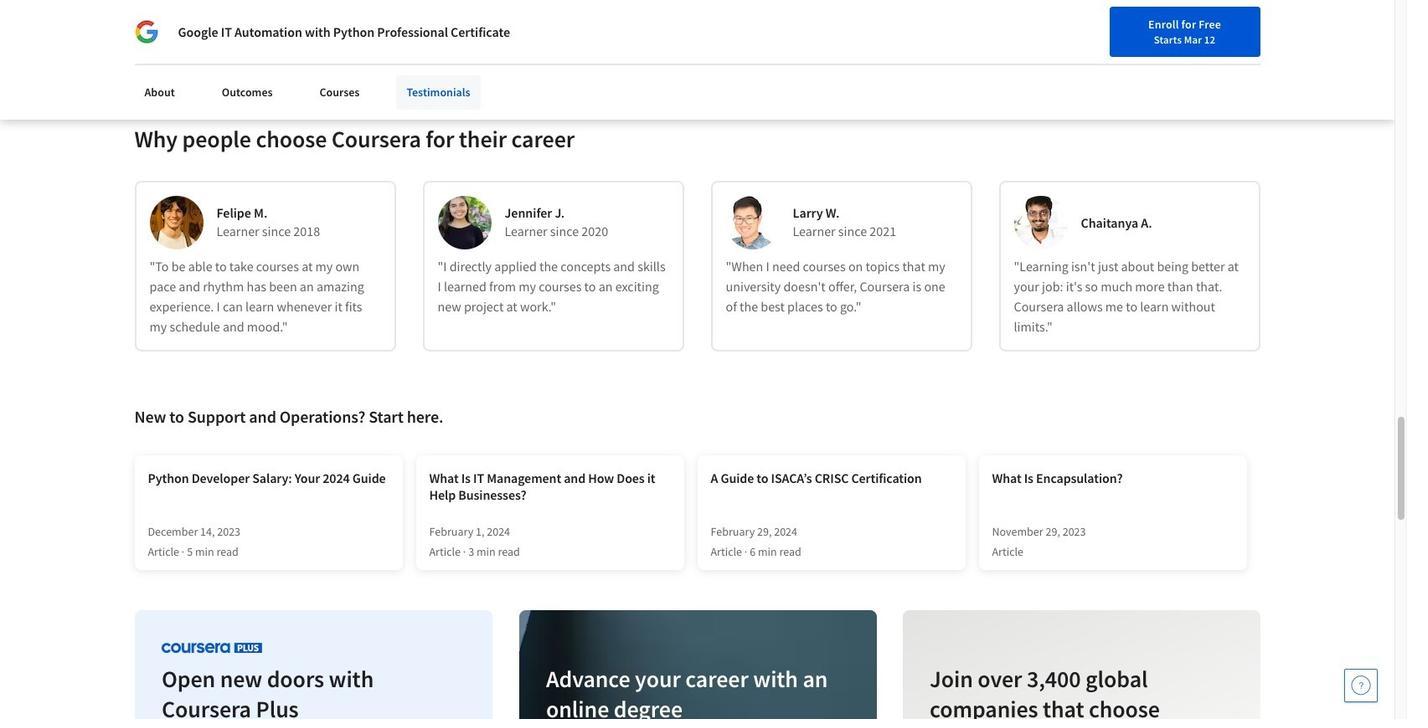 Task type: vqa. For each thing, say whether or not it's contained in the screenshot.
search box in the left of the page
yes



Task type: locate. For each thing, give the bounding box(es) containing it.
google image
[[134, 20, 158, 44]]

None search field
[[239, 10, 641, 44]]



Task type: describe. For each thing, give the bounding box(es) containing it.
coursera plus image
[[161, 643, 262, 654]]

help center image
[[1351, 676, 1371, 696]]



